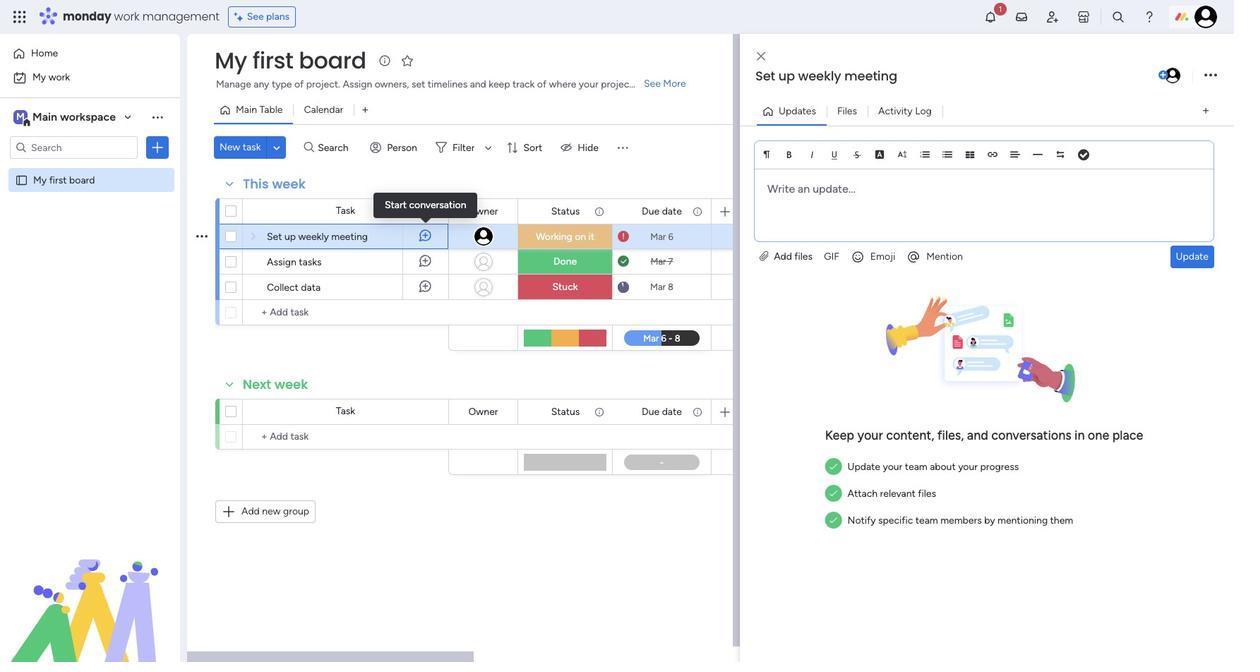 Task type: vqa. For each thing, say whether or not it's contained in the screenshot.
what inside the To start, can you describe, in a sentence or two, what you want to manage in monday.com?
no



Task type: describe. For each thing, give the bounding box(es) containing it.
data
[[301, 282, 321, 294]]

files
[[837, 105, 857, 117]]

workspace selection element
[[13, 109, 118, 127]]

any
[[254, 78, 269, 90]]

add new group button
[[215, 501, 316, 523]]

m
[[16, 111, 25, 123]]

strikethrough image
[[852, 149, 862, 159]]

update feed image
[[1015, 10, 1029, 24]]

type
[[272, 78, 292, 90]]

mar 8
[[650, 282, 674, 292]]

see for see plans
[[247, 11, 264, 23]]

sort button
[[501, 136, 551, 159]]

Set up weekly meeting field
[[752, 67, 1156, 85]]

size image
[[897, 149, 907, 159]]

about
[[930, 461, 956, 473]]

search everything image
[[1111, 10, 1125, 24]]

add files
[[771, 250, 813, 262]]

done
[[553, 256, 577, 268]]

dapulse attachment image
[[760, 250, 769, 262]]

owner field for this week
[[465, 204, 502, 219]]

due date for first due date field from the top
[[642, 205, 682, 217]]

my work option
[[8, 66, 172, 89]]

progress
[[980, 461, 1019, 473]]

Next week field
[[239, 376, 312, 394]]

team for members
[[916, 515, 938, 527]]

1 vertical spatial options image
[[196, 219, 208, 254]]

files button
[[827, 100, 868, 122]]

0 horizontal spatial up
[[285, 231, 296, 243]]

more
[[663, 78, 686, 90]]

see for see more
[[644, 78, 661, 90]]

workspace
[[60, 110, 116, 124]]

angle down image
[[273, 142, 280, 153]]

new task
[[220, 141, 261, 153]]

see plans button
[[228, 6, 296, 28]]

status for status field for column information image for this week
[[551, 205, 580, 217]]

task
[[243, 141, 261, 153]]

filter button
[[430, 136, 497, 159]]

main table
[[236, 104, 283, 116]]

lottie animation image
[[0, 520, 180, 662]]

2 date from the top
[[662, 406, 682, 418]]

+ Add task text field
[[250, 429, 442, 446]]

tasks
[[299, 256, 322, 268]]

one
[[1088, 428, 1109, 443]]

add new group
[[241, 506, 309, 518]]

0 horizontal spatial assign
[[267, 256, 296, 268]]

This week field
[[239, 175, 309, 193]]

content,
[[886, 428, 934, 443]]

conversation
[[409, 199, 466, 211]]

rtl ltr image
[[1056, 149, 1065, 159]]

log
[[915, 105, 932, 117]]

2 due date field from the top
[[638, 404, 685, 420]]

this
[[243, 175, 269, 193]]

task for this week
[[336, 205, 355, 217]]

group
[[283, 506, 309, 518]]

keep
[[825, 428, 854, 443]]

conversations
[[991, 428, 1072, 443]]

due for first due date field from the bottom
[[642, 406, 660, 418]]

attach relevant files
[[848, 488, 936, 500]]

plans
[[266, 11, 290, 23]]

mar for mar 8
[[650, 282, 666, 292]]

keep your content, files, and conversations in one place
[[825, 428, 1143, 443]]

updates
[[779, 105, 816, 117]]

manage
[[216, 78, 251, 90]]

1 due date field from the top
[[638, 204, 685, 219]]

lottie animation element
[[0, 520, 180, 662]]

owners,
[[375, 78, 409, 90]]

working on it
[[536, 231, 595, 243]]

align image
[[1010, 149, 1020, 159]]

timelines
[[428, 78, 468, 90]]

my up manage at left top
[[215, 44, 247, 76]]

notify
[[848, 515, 876, 527]]

0 horizontal spatial set
[[267, 231, 282, 243]]

my inside option
[[32, 71, 46, 83]]

my inside list box
[[33, 174, 47, 186]]

v2 overdue deadline image
[[618, 230, 629, 243]]

status field for column information icon at the left of the page
[[548, 404, 583, 420]]

0 vertical spatial assign
[[343, 78, 372, 90]]

status for status field associated with column information icon at the left of the page
[[551, 406, 580, 418]]

1 horizontal spatial my first board
[[215, 44, 366, 76]]

mar for mar 7
[[651, 256, 666, 267]]

my work
[[32, 71, 70, 83]]

my first board list box
[[0, 165, 180, 382]]

owner for next week
[[468, 406, 498, 418]]

monday marketplace image
[[1077, 10, 1091, 24]]

table image
[[965, 149, 975, 159]]

0 horizontal spatial weekly
[[298, 231, 329, 243]]

on
[[575, 231, 586, 243]]

new task button
[[214, 136, 266, 159]]

my work link
[[8, 66, 172, 89]]

mar for mar 6
[[650, 231, 666, 242]]

update for update your team about your progress
[[848, 461, 880, 473]]

mention
[[926, 250, 963, 262]]

1 horizontal spatial add view image
[[1203, 106, 1209, 116]]

owner field for next week
[[465, 404, 502, 420]]

work for my
[[48, 71, 70, 83]]

update for update
[[1176, 250, 1209, 262]]

update button
[[1170, 245, 1214, 268]]

My first board field
[[211, 44, 370, 76]]

start
[[385, 199, 407, 211]]

column information image for this week
[[594, 206, 605, 217]]

1 date from the top
[[662, 205, 682, 217]]

meeting inside field
[[844, 67, 897, 85]]

1 vertical spatial and
[[967, 428, 988, 443]]

relevant
[[880, 488, 916, 500]]

mentioning
[[998, 515, 1048, 527]]

your right 'where'
[[579, 78, 599, 90]]

v2 done deadline image
[[618, 255, 629, 268]]

mar 6
[[650, 231, 673, 242]]

0 horizontal spatial options image
[[150, 141, 165, 155]]

sort
[[524, 142, 542, 154]]

home
[[31, 47, 58, 59]]

status field for column information image for this week
[[548, 204, 583, 219]]

0 horizontal spatial add view image
[[362, 105, 368, 115]]

filter
[[453, 142, 475, 154]]

calendar button
[[293, 99, 354, 121]]

main workspace
[[32, 110, 116, 124]]

gif button
[[818, 245, 845, 268]]

board inside list box
[[69, 174, 95, 186]]

hide button
[[555, 136, 607, 159]]

where
[[549, 78, 576, 90]]

calendar
[[304, 104, 343, 116]]

gif
[[824, 250, 839, 262]]

person button
[[364, 136, 426, 159]]

column information image
[[594, 406, 605, 418]]

table
[[259, 104, 283, 116]]

1 horizontal spatial board
[[299, 44, 366, 76]]

options image
[[1205, 66, 1217, 85]]

manage any type of project. assign owners, set timelines and keep track of where your project stands.
[[216, 78, 667, 90]]

new
[[220, 141, 240, 153]]

person
[[387, 142, 417, 154]]



Task type: locate. For each thing, give the bounding box(es) containing it.
status field left column information icon at the left of the page
[[548, 404, 583, 420]]

0 horizontal spatial meeting
[[331, 231, 368, 243]]

0 vertical spatial weekly
[[798, 67, 841, 85]]

0 vertical spatial first
[[253, 44, 293, 76]]

status up "working on it"
[[551, 205, 580, 217]]

mention button
[[901, 245, 969, 268]]

1 vertical spatial work
[[48, 71, 70, 83]]

1 horizontal spatial main
[[236, 104, 257, 116]]

1 image
[[994, 1, 1007, 17]]

Search field
[[314, 138, 357, 157]]

set
[[412, 78, 425, 90]]

owner for this week
[[468, 205, 498, 217]]

2 owner from the top
[[468, 406, 498, 418]]

due date field up mar 6
[[638, 204, 685, 219]]

1 vertical spatial update
[[848, 461, 880, 473]]

task up + add task text box
[[336, 405, 355, 417]]

see more link
[[643, 77, 687, 91]]

assign tasks
[[267, 256, 322, 268]]

column information image
[[594, 206, 605, 217], [692, 206, 703, 217], [692, 406, 703, 418]]

1 horizontal spatial first
[[253, 44, 293, 76]]

task left the 'start'
[[336, 205, 355, 217]]

1 vertical spatial date
[[662, 406, 682, 418]]

0 horizontal spatial files
[[795, 250, 813, 262]]

1 vertical spatial owner
[[468, 406, 498, 418]]

2 vertical spatial mar
[[650, 282, 666, 292]]

week right next
[[275, 376, 308, 393]]

&bull; bullets image
[[943, 149, 952, 159]]

set up weekly meeting up tasks
[[267, 231, 368, 243]]

link image
[[988, 149, 998, 159]]

notifications image
[[984, 10, 998, 24]]

0 horizontal spatial update
[[848, 461, 880, 473]]

stands.
[[635, 78, 667, 90]]

owner
[[468, 205, 498, 217], [468, 406, 498, 418]]

workspace image
[[13, 109, 28, 125]]

team right 'specific'
[[916, 515, 938, 527]]

kendall parks image
[[1195, 6, 1217, 28], [1164, 66, 1182, 85]]

0 vertical spatial set up weekly meeting
[[755, 67, 897, 85]]

0 horizontal spatial of
[[294, 78, 304, 90]]

column information image for next week
[[692, 406, 703, 418]]

up up the updates button
[[778, 67, 795, 85]]

main right workspace image
[[32, 110, 57, 124]]

main for main table
[[236, 104, 257, 116]]

assign up collect
[[267, 256, 296, 268]]

v2 search image
[[304, 140, 314, 156]]

first down search in workspace field
[[49, 174, 67, 186]]

public board image
[[15, 173, 28, 186]]

0 horizontal spatial my first board
[[33, 174, 95, 186]]

7
[[668, 256, 673, 267]]

close image
[[757, 51, 765, 62]]

2 due date from the top
[[642, 406, 682, 418]]

0 vertical spatial my first board
[[215, 44, 366, 76]]

1 vertical spatial first
[[49, 174, 67, 186]]

0 vertical spatial and
[[470, 78, 486, 90]]

1 vertical spatial status
[[551, 406, 580, 418]]

mar
[[650, 231, 666, 242], [651, 256, 666, 267], [650, 282, 666, 292]]

due date field right column information icon at the left of the page
[[638, 404, 685, 420]]

2 status from the top
[[551, 406, 580, 418]]

0 vertical spatial work
[[114, 8, 139, 25]]

1 horizontal spatial see
[[644, 78, 661, 90]]

set up the assign tasks
[[267, 231, 282, 243]]

1 horizontal spatial update
[[1176, 250, 1209, 262]]

place
[[1112, 428, 1143, 443]]

0 vertical spatial owner
[[468, 205, 498, 217]]

attach
[[848, 488, 878, 500]]

track
[[513, 78, 535, 90]]

activity log button
[[868, 100, 942, 122]]

next
[[243, 376, 271, 393]]

your
[[579, 78, 599, 90], [857, 428, 883, 443], [883, 461, 903, 473], [958, 461, 978, 473]]

0 vertical spatial up
[[778, 67, 795, 85]]

1 vertical spatial task
[[336, 405, 355, 417]]

see
[[247, 11, 264, 23], [644, 78, 661, 90]]

0 vertical spatial due
[[642, 205, 660, 217]]

add inside add new group button
[[241, 506, 260, 518]]

mar left 7
[[651, 256, 666, 267]]

1 horizontal spatial add
[[774, 250, 792, 262]]

2 task from the top
[[336, 405, 355, 417]]

weekly up the updates on the right
[[798, 67, 841, 85]]

team left the about
[[905, 461, 928, 473]]

main inside button
[[236, 104, 257, 116]]

1 of from the left
[[294, 78, 304, 90]]

1 vertical spatial kendall parks image
[[1164, 66, 1182, 85]]

project.
[[306, 78, 340, 90]]

Status field
[[548, 204, 583, 219], [548, 404, 583, 420]]

1 horizontal spatial of
[[537, 78, 547, 90]]

add view image down options icon
[[1203, 106, 1209, 116]]

board down search in workspace field
[[69, 174, 95, 186]]

arrow down image
[[480, 139, 497, 156]]

format image
[[762, 149, 772, 159]]

date
[[662, 205, 682, 217], [662, 406, 682, 418]]

mar left 8
[[650, 282, 666, 292]]

files
[[795, 250, 813, 262], [918, 488, 936, 500]]

add view image
[[362, 105, 368, 115], [1203, 106, 1209, 116]]

status field up "working on it"
[[548, 204, 583, 219]]

first
[[253, 44, 293, 76], [49, 174, 67, 186]]

0 vertical spatial owner field
[[465, 204, 502, 219]]

and right "files,"
[[967, 428, 988, 443]]

1. numbers image
[[920, 149, 930, 159]]

line image
[[1033, 149, 1043, 159]]

checklist image
[[1078, 150, 1089, 160]]

1 vertical spatial meeting
[[331, 231, 368, 243]]

1 owner field from the top
[[465, 204, 502, 219]]

0 horizontal spatial and
[[470, 78, 486, 90]]

Search in workspace field
[[30, 139, 118, 156]]

1 horizontal spatial options image
[[196, 219, 208, 254]]

bold image
[[784, 149, 794, 159]]

0 vertical spatial status field
[[548, 204, 583, 219]]

0 horizontal spatial main
[[32, 110, 57, 124]]

add to favorites image
[[400, 53, 414, 67]]

them
[[1050, 515, 1073, 527]]

show board description image
[[376, 54, 393, 68]]

see left 'plans'
[[247, 11, 264, 23]]

0 vertical spatial kendall parks image
[[1195, 6, 1217, 28]]

new
[[262, 506, 281, 518]]

set down the "close" "image" at top right
[[755, 67, 775, 85]]

task
[[336, 205, 355, 217], [336, 405, 355, 417]]

add left new
[[241, 506, 260, 518]]

1 vertical spatial assign
[[267, 256, 296, 268]]

first up type
[[253, 44, 293, 76]]

set up weekly meeting up files
[[755, 67, 897, 85]]

my
[[215, 44, 247, 76], [32, 71, 46, 83], [33, 174, 47, 186]]

1 vertical spatial team
[[916, 515, 938, 527]]

home option
[[8, 42, 172, 65]]

due date for first due date field from the bottom
[[642, 406, 682, 418]]

it
[[589, 231, 595, 243]]

add for add files
[[774, 250, 792, 262]]

work
[[114, 8, 139, 25], [48, 71, 70, 83]]

0 vertical spatial set
[[755, 67, 775, 85]]

files down 'update your team about your progress' at the bottom
[[918, 488, 936, 500]]

invite members image
[[1046, 10, 1060, 24]]

collect
[[267, 282, 299, 294]]

1 owner from the top
[[468, 205, 498, 217]]

2 due from the top
[[642, 406, 660, 418]]

work down the home
[[48, 71, 70, 83]]

6
[[668, 231, 673, 242]]

work inside option
[[48, 71, 70, 83]]

0 horizontal spatial add
[[241, 506, 260, 518]]

team for about
[[905, 461, 928, 473]]

work right monday
[[114, 8, 139, 25]]

1 vertical spatial due
[[642, 406, 660, 418]]

first inside list box
[[49, 174, 67, 186]]

due for first due date field from the top
[[642, 205, 660, 217]]

home link
[[8, 42, 172, 65]]

0 horizontal spatial kendall parks image
[[1164, 66, 1182, 85]]

main table button
[[214, 99, 293, 121]]

0 vertical spatial options image
[[150, 141, 165, 155]]

stuck
[[552, 281, 578, 293]]

notify specific team members by mentioning them
[[848, 515, 1073, 527]]

assign right project. on the top of page
[[343, 78, 372, 90]]

help image
[[1142, 10, 1156, 24]]

1 due from the top
[[642, 205, 660, 217]]

kendall parks image left options icon
[[1164, 66, 1182, 85]]

see left more
[[644, 78, 661, 90]]

project
[[601, 78, 633, 90]]

0 vertical spatial task
[[336, 205, 355, 217]]

0 vertical spatial board
[[299, 44, 366, 76]]

kendall parks image right the 'help' icon
[[1195, 6, 1217, 28]]

status left column information icon at the left of the page
[[551, 406, 580, 418]]

0 horizontal spatial board
[[69, 174, 95, 186]]

see inside button
[[247, 11, 264, 23]]

mar left 6 at top
[[650, 231, 666, 242]]

weekly inside field
[[798, 67, 841, 85]]

task for next week
[[336, 405, 355, 417]]

menu image
[[616, 141, 630, 155]]

0 vertical spatial meeting
[[844, 67, 897, 85]]

set inside field
[[755, 67, 775, 85]]

week right "this"
[[272, 175, 306, 193]]

add view image right calendar button
[[362, 105, 368, 115]]

1 vertical spatial due date field
[[638, 404, 685, 420]]

0 horizontal spatial first
[[49, 174, 67, 186]]

0 vertical spatial see
[[247, 11, 264, 23]]

1 vertical spatial status field
[[548, 404, 583, 420]]

work for monday
[[114, 8, 139, 25]]

0 vertical spatial team
[[905, 461, 928, 473]]

due date up mar 6
[[642, 205, 682, 217]]

0 vertical spatial update
[[1176, 250, 1209, 262]]

1 horizontal spatial meeting
[[844, 67, 897, 85]]

status
[[551, 205, 580, 217], [551, 406, 580, 418]]

files,
[[937, 428, 964, 443]]

1 task from the top
[[336, 205, 355, 217]]

8
[[668, 282, 674, 292]]

board up project. on the top of page
[[299, 44, 366, 76]]

1 vertical spatial see
[[644, 78, 661, 90]]

weekly up tasks
[[298, 231, 329, 243]]

and left keep
[[470, 78, 486, 90]]

in
[[1075, 428, 1085, 443]]

0 horizontal spatial work
[[48, 71, 70, 83]]

up up the assign tasks
[[285, 231, 296, 243]]

1 vertical spatial owner field
[[465, 404, 502, 420]]

emoji
[[870, 250, 895, 262]]

main left table
[[236, 104, 257, 116]]

week
[[272, 175, 306, 193], [275, 376, 308, 393]]

1 horizontal spatial set up weekly meeting
[[755, 67, 897, 85]]

0 horizontal spatial see
[[247, 11, 264, 23]]

1 vertical spatial board
[[69, 174, 95, 186]]

set up weekly meeting inside field
[[755, 67, 897, 85]]

keep
[[489, 78, 510, 90]]

management
[[142, 8, 219, 25]]

week for this week
[[272, 175, 306, 193]]

1 status from the top
[[551, 205, 580, 217]]

weekly
[[798, 67, 841, 85], [298, 231, 329, 243]]

my first board up type
[[215, 44, 366, 76]]

0 vertical spatial due date
[[642, 205, 682, 217]]

update your team about your progress
[[848, 461, 1019, 473]]

option
[[0, 167, 180, 170]]

working
[[536, 231, 572, 243]]

monday work management
[[63, 8, 219, 25]]

week for next week
[[275, 376, 308, 393]]

specific
[[878, 515, 913, 527]]

my first board down search in workspace field
[[33, 174, 95, 186]]

due right column information icon at the left of the page
[[642, 406, 660, 418]]

2 owner field from the top
[[465, 404, 502, 420]]

2 of from the left
[[537, 78, 547, 90]]

1 horizontal spatial set
[[755, 67, 775, 85]]

1 vertical spatial due date
[[642, 406, 682, 418]]

Owner field
[[465, 204, 502, 219], [465, 404, 502, 420]]

select product image
[[13, 10, 27, 24]]

mar 7
[[651, 256, 673, 267]]

my right public board image
[[33, 174, 47, 186]]

due date right column information icon at the left of the page
[[642, 406, 682, 418]]

and
[[470, 78, 486, 90], [967, 428, 988, 443]]

+ Add task text field
[[250, 304, 442, 321]]

add for add new group
[[241, 506, 260, 518]]

1 horizontal spatial up
[[778, 67, 795, 85]]

text color image
[[875, 149, 885, 159]]

1 vertical spatial weekly
[[298, 231, 329, 243]]

update inside update button
[[1176, 250, 1209, 262]]

0 vertical spatial mar
[[650, 231, 666, 242]]

1 vertical spatial set up weekly meeting
[[267, 231, 368, 243]]

1 horizontal spatial kendall parks image
[[1195, 6, 1217, 28]]

of right type
[[294, 78, 304, 90]]

files left 'gif'
[[795, 250, 813, 262]]

1 vertical spatial add
[[241, 506, 260, 518]]

your right keep
[[857, 428, 883, 443]]

set
[[755, 67, 775, 85], [267, 231, 282, 243]]

meeting
[[844, 67, 897, 85], [331, 231, 368, 243]]

this week
[[243, 175, 306, 193]]

1 vertical spatial mar
[[651, 256, 666, 267]]

due up mar 6
[[642, 205, 660, 217]]

members
[[941, 515, 982, 527]]

1 vertical spatial week
[[275, 376, 308, 393]]

hide
[[578, 142, 599, 154]]

of right track
[[537, 78, 547, 90]]

italic image
[[807, 149, 817, 159]]

1 vertical spatial up
[[285, 231, 296, 243]]

my first board inside list box
[[33, 174, 95, 186]]

set up weekly meeting
[[755, 67, 897, 85], [267, 231, 368, 243]]

1 horizontal spatial files
[[918, 488, 936, 500]]

1 horizontal spatial and
[[967, 428, 988, 443]]

up inside field
[[778, 67, 795, 85]]

1 vertical spatial my first board
[[33, 174, 95, 186]]

Due date field
[[638, 204, 685, 219], [638, 404, 685, 420]]

your up attach relevant files
[[883, 461, 903, 473]]

collect data
[[267, 282, 321, 294]]

workspace options image
[[150, 110, 165, 124]]

1 horizontal spatial weekly
[[798, 67, 841, 85]]

1 horizontal spatial assign
[[343, 78, 372, 90]]

0 vertical spatial status
[[551, 205, 580, 217]]

team
[[905, 461, 928, 473], [916, 515, 938, 527]]

main for main workspace
[[32, 110, 57, 124]]

2 status field from the top
[[548, 404, 583, 420]]

emoji button
[[845, 245, 901, 268]]

0 vertical spatial week
[[272, 175, 306, 193]]

options image
[[150, 141, 165, 155], [196, 219, 208, 254]]

your right the about
[[958, 461, 978, 473]]

1 horizontal spatial work
[[114, 8, 139, 25]]

activity
[[878, 105, 913, 117]]

0 vertical spatial date
[[662, 205, 682, 217]]

1 status field from the top
[[548, 204, 583, 219]]

dapulse addbtn image
[[1159, 71, 1168, 80]]

0 vertical spatial due date field
[[638, 204, 685, 219]]

0 horizontal spatial set up weekly meeting
[[267, 231, 368, 243]]

assign
[[343, 78, 372, 90], [267, 256, 296, 268]]

my down the home
[[32, 71, 46, 83]]

next week
[[243, 376, 308, 393]]

activity log
[[878, 105, 932, 117]]

add
[[774, 250, 792, 262], [241, 506, 260, 518]]

1 vertical spatial files
[[918, 488, 936, 500]]

1 due date from the top
[[642, 205, 682, 217]]

by
[[984, 515, 995, 527]]

0 vertical spatial files
[[795, 250, 813, 262]]

1 vertical spatial set
[[267, 231, 282, 243]]

0 vertical spatial add
[[774, 250, 792, 262]]

see plans
[[247, 11, 290, 23]]

updates button
[[757, 100, 827, 122]]

main inside workspace selection element
[[32, 110, 57, 124]]

underline image
[[830, 149, 839, 159]]

add right dapulse attachment icon
[[774, 250, 792, 262]]



